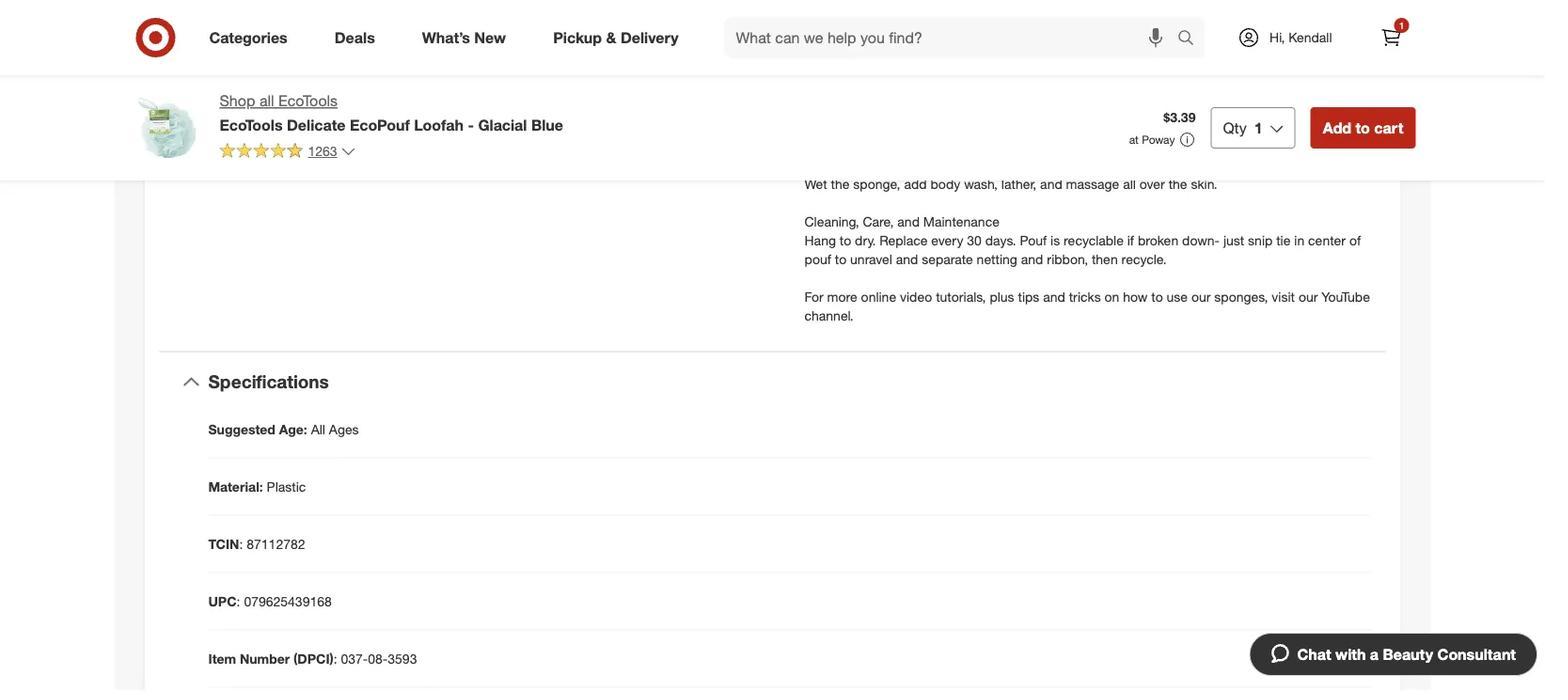 Task type: describe. For each thing, give the bounding box(es) containing it.
1 horizontal spatial 100%
[[436, 6, 470, 23]]

image of ecotools delicate ecopouf loofah - glacial blue image
[[129, 90, 205, 166]]

our inside the • packaging contains recycled content: 0% of packaging made from plastic- plastic free packaging • packaging contains compostable elements: our packaging is made from fsc certified paper and printed with soy ink, and it's biodegradable (in a home composting environment)
[[1076, 100, 1098, 117]]

is up free
[[317, 59, 327, 76]]

0 vertical spatial made
[[371, 6, 404, 23]]

add
[[904, 176, 927, 192]]

0 vertical spatial our
[[227, 59, 249, 76]]

cruelty-
[[265, 85, 313, 102]]

: for tcin
[[239, 536, 243, 552]]

add to cart button
[[1311, 107, 1416, 149]]

079625439168
[[244, 593, 332, 610]]

hanging ribbon for added drying ease and convenience
[[227, 33, 556, 49]]

search
[[1169, 30, 1215, 49]]

ink,
[[928, 119, 949, 136]]

wash,
[[964, 176, 998, 192]]

0 horizontal spatial plastic-
[[331, 59, 374, 76]]

video
[[900, 288, 932, 305]]

and down pouf
[[1021, 251, 1044, 267]]

08-
[[368, 651, 388, 667]]

0 vertical spatial 1
[[1399, 19, 1405, 31]]

0 horizontal spatial biodegradable
[[427, 59, 512, 76]]

the
[[227, 6, 249, 23]]

upc
[[208, 593, 237, 610]]

tcin : 87112782
[[208, 536, 305, 552]]

is inside the • packaging contains recycled content: 0% of packaging made from plastic- plastic free packaging • packaging contains compostable elements: our packaging is made from fsc certified paper and printed with soy ink, and it's biodegradable (in a home composting environment)
[[1166, 100, 1176, 117]]

all inside shop all ecotools ecotools delicate ecopouf loofah - glacial blue
[[260, 92, 274, 110]]

down-
[[1183, 232, 1220, 249]]

0 vertical spatial ecopouf
[[304, 6, 354, 23]]

delicate inside shop all ecotools ecotools delicate ecopouf loofah - glacial blue
[[287, 116, 346, 134]]

loofah
[[414, 116, 464, 134]]

convenience
[[481, 33, 556, 49]]

then
[[1092, 251, 1118, 267]]

of inside the • packaging contains recycled content: 0% of packaging made from plastic- plastic free packaging • packaging contains compostable elements: our packaging is made from fsc certified paper and printed with soy ink, and it's biodegradable (in a home composting environment)
[[1063, 63, 1075, 79]]

(dpci)
[[294, 651, 334, 667]]

and right the ease
[[455, 33, 477, 49]]

chat with a beauty consultant
[[1298, 645, 1516, 664]]

recycled inside the • packaging contains recycled content: 0% of packaging made from plastic- plastic free packaging • packaging contains compostable elements: our packaging is made from fsc certified paper and printed with soy ink, and it's biodegradable (in a home composting environment)
[[934, 63, 984, 79]]

all
[[311, 421, 325, 437]]

drying
[[383, 33, 420, 49]]

1 contains from the top
[[880, 63, 930, 79]]

delivery
[[621, 28, 679, 47]]

fsc
[[1247, 100, 1273, 117]]

2 the from the left
[[1169, 176, 1188, 192]]

2 packaging from the top
[[815, 100, 877, 117]]

of inside cleaning, care, and maintenance hang to dry. replace every 30 days. pouf is recyclable if broken down- just snip tie in center of pouf to unravel and separate netting and ribbon, then recycle.
[[1350, 232, 1361, 249]]

home inside the • packaging contains recycled content: 0% of packaging made from plastic- plastic free packaging • packaging contains compostable elements: our packaging is made from fsc certified paper and printed with soy ink, and it's biodegradable (in a home composting environment)
[[1115, 119, 1148, 136]]

0 vertical spatial composting
[[581, 59, 651, 76]]

&
[[606, 28, 617, 47]]

body
[[931, 176, 961, 192]]

replace
[[880, 232, 928, 249]]

search button
[[1169, 17, 1215, 62]]

qty 1
[[1223, 119, 1263, 137]]

2 • from the top
[[805, 100, 811, 117]]

visit
[[1272, 288, 1295, 305]]

packaging up printed
[[805, 82, 866, 98]]

are
[[526, 85, 544, 102]]

suggested
[[208, 421, 275, 437]]

: for upc
[[237, 593, 240, 610]]

environment)
[[1225, 119, 1302, 136]]

compostable
[[934, 100, 1011, 117]]

dead
[[674, 6, 704, 23]]

number
[[240, 651, 290, 667]]

printed
[[831, 119, 872, 136]]

and right free
[[343, 85, 365, 102]]

over
[[1140, 176, 1165, 192]]

0 horizontal spatial free
[[374, 59, 397, 76]]

content:
[[988, 63, 1036, 79]]

cart
[[1375, 119, 1404, 137]]

1263 link
[[220, 142, 356, 164]]

pickup & delivery link
[[537, 17, 702, 58]]

ribbon
[[280, 33, 318, 49]]

ages
[[329, 421, 359, 437]]

packaging up the at
[[1101, 100, 1163, 117]]

environment)!
[[654, 59, 735, 76]]

shop all ecotools ecotools delicate ecopouf loofah - glacial blue
[[220, 92, 563, 134]]

sponges,
[[1215, 288, 1268, 305]]

netting inside cleaning, care, and maintenance hang to dry. replace every 30 days. pouf is recyclable if broken down- just snip tie in center of pouf to unravel and separate netting and ribbon, then recycle.
[[977, 251, 1018, 267]]

broken
[[1138, 232, 1179, 249]]

suggested age: all ages
[[208, 421, 359, 437]]

1263
[[308, 143, 337, 159]]

snip
[[1248, 232, 1273, 249]]

added
[[341, 33, 379, 49]]

center
[[1309, 232, 1346, 249]]

our packaging is plastic-free and biodegradable (in a home composting environment)!
[[227, 59, 735, 76]]

skin
[[708, 6, 732, 23]]

1 vertical spatial all
[[1123, 176, 1136, 192]]

days.
[[986, 232, 1016, 249]]

is up deals
[[358, 6, 367, 23]]

0 horizontal spatial (in
[[515, 59, 529, 76]]

wet the sponge, add body wash, lather, and massage all over the skin.
[[805, 176, 1218, 192]]

categories
[[209, 28, 288, 47]]

0 horizontal spatial home
[[544, 59, 577, 76]]

in
[[1295, 232, 1305, 249]]

on inside for more online video tutorials, plus tips and tricks on how to use our sponges, visit our youtube channel.
[[1105, 288, 1120, 305]]

1 packaging from the top
[[815, 63, 877, 79]]

1 our from the left
[[1192, 288, 1211, 305]]

0 horizontal spatial netting
[[528, 6, 569, 23]]

kendall
[[1289, 29, 1332, 46]]

1 the from the left
[[831, 176, 850, 192]]

with inside chat with a beauty consultant button
[[1336, 645, 1366, 664]]

never
[[548, 85, 580, 102]]

ecotools up loofah
[[414, 85, 466, 102]]

qty
[[1223, 119, 1247, 137]]

0 horizontal spatial recycled
[[474, 6, 524, 23]]

material: plastic
[[208, 478, 306, 495]]

free inside the • packaging contains recycled content: 0% of packaging made from plastic- plastic free packaging • packaging contains compostable elements: our packaging is made from fsc certified paper and printed with soy ink, and it's biodegradable (in a home composting environment)
[[1300, 63, 1323, 79]]

1 vertical spatial made
[[1143, 63, 1177, 79]]

free
[[313, 85, 339, 102]]

composting inside the • packaging contains recycled content: 0% of packaging made from plastic- plastic free packaging • packaging contains compostable elements: our packaging is made from fsc certified paper and printed with soy ink, and it's biodegradable (in a home composting environment)
[[1152, 119, 1222, 136]]

tested
[[584, 85, 621, 102]]

is inside cleaning, care, and maintenance hang to dry. replace every 30 days. pouf is recyclable if broken down- just snip tie in center of pouf to unravel and separate netting and ribbon, then recycle.
[[1051, 232, 1060, 249]]

specifications button
[[159, 353, 1386, 412]]

care,
[[863, 213, 894, 230]]

0 horizontal spatial 100%
[[227, 85, 262, 102]]

sponge,
[[853, 176, 901, 192]]

and left printed
[[805, 119, 827, 136]]



Task type: vqa. For each thing, say whether or not it's contained in the screenshot.
each
no



Task type: locate. For each thing, give the bounding box(es) containing it.
1 vertical spatial home
[[1115, 119, 1148, 136]]

2 contains from the top
[[880, 100, 930, 117]]

(in inside the • packaging contains recycled content: 0% of packaging made from plastic- plastic free packaging • packaging contains compostable elements: our packaging is made from fsc certified paper and printed with soy ink, and it's biodegradable (in a home composting environment)
[[1087, 119, 1100, 136]]

and up replace
[[898, 213, 920, 230]]

recycled down what can we help you find? suggestions appear below search box
[[934, 63, 984, 79]]

soy
[[904, 119, 925, 136]]

biodegradable up '100% cruelty-free and vegan- ecotools products are never tested on animals'
[[427, 59, 512, 76]]

1 vertical spatial :
[[237, 593, 240, 610]]

plastic- left plastic
[[1211, 63, 1255, 79]]

it's
[[978, 119, 994, 136]]

add
[[1323, 119, 1352, 137]]

: left 037-
[[334, 651, 337, 667]]

use
[[1167, 288, 1188, 305]]

1 vertical spatial a
[[1104, 119, 1111, 136]]

at
[[1129, 133, 1139, 147]]

1 horizontal spatial biodegradable
[[998, 119, 1083, 136]]

0 horizontal spatial composting
[[581, 59, 651, 76]]

from down search button
[[1180, 63, 1207, 79]]

consultant
[[1438, 645, 1516, 664]]

the right wet
[[831, 176, 850, 192]]

1 vertical spatial ecopouf
[[350, 116, 410, 134]]

is right pouf
[[1051, 232, 1060, 249]]

0 vertical spatial of
[[1063, 63, 1075, 79]]

composting left "qty"
[[1152, 119, 1222, 136]]

plastic- inside the • packaging contains recycled content: 0% of packaging made from plastic- plastic free packaging • packaging contains compostable elements: our packaging is made from fsc certified paper and printed with soy ink, and it's biodegradable (in a home composting environment)
[[1211, 63, 1255, 79]]

0 horizontal spatial from
[[1180, 63, 1207, 79]]

a left the at
[[1104, 119, 1111, 136]]

1 horizontal spatial the
[[1169, 176, 1188, 192]]

plus
[[990, 288, 1015, 305]]

to right pouf
[[835, 251, 847, 267]]

0 horizontal spatial a
[[533, 59, 540, 76]]

1 right the kendall
[[1399, 19, 1405, 31]]

and down replace
[[896, 251, 918, 267]]

0 vertical spatial netting
[[528, 6, 569, 23]]

pickup & delivery
[[553, 28, 679, 47]]

1 horizontal spatial all
[[1123, 176, 1136, 192]]

pouf
[[1020, 232, 1047, 249]]

hi,
[[1270, 29, 1285, 46]]

age:
[[279, 421, 307, 437]]

037-
[[341, 651, 368, 667]]

what's
[[422, 28, 470, 47]]

2 vertical spatial :
[[334, 651, 337, 667]]

hi, kendall
[[1270, 29, 1332, 46]]

ecotools down 'shop'
[[220, 116, 283, 134]]

is
[[358, 6, 367, 23], [317, 59, 327, 76], [1166, 100, 1176, 117], [1051, 232, 1060, 249]]

0 vertical spatial from
[[1180, 63, 1207, 79]]

:
[[239, 536, 243, 552], [237, 593, 240, 610], [334, 651, 337, 667]]

0 vertical spatial delicate
[[253, 6, 301, 23]]

(in
[[515, 59, 529, 76], [1087, 119, 1100, 136]]

What can we help you find? suggestions appear below search field
[[725, 17, 1182, 58]]

1
[[1399, 19, 1405, 31], [1255, 119, 1263, 137]]

0 horizontal spatial 1
[[1255, 119, 1263, 137]]

1 horizontal spatial (in
[[1087, 119, 1100, 136]]

tricks
[[1069, 288, 1101, 305]]

ecopouf inside shop all ecotools ecotools delicate ecopouf loofah - glacial blue
[[350, 116, 410, 134]]

0 horizontal spatial the
[[831, 176, 850, 192]]

0 vertical spatial 100%
[[436, 6, 470, 23]]

1 horizontal spatial made
[[1143, 63, 1177, 79]]

plastic- down added
[[331, 59, 374, 76]]

1 vertical spatial with
[[876, 119, 901, 136]]

1 vertical spatial of
[[1350, 232, 1361, 249]]

with right chat
[[1336, 645, 1366, 664]]

1 vertical spatial composting
[[1152, 119, 1222, 136]]

a left beauty
[[1370, 645, 1379, 664]]

to inside button
[[1356, 119, 1370, 137]]

add to cart
[[1323, 119, 1404, 137]]

0 vertical spatial home
[[544, 59, 577, 76]]

1 vertical spatial packaging
[[815, 100, 877, 117]]

ecopouf up for
[[304, 6, 354, 23]]

item
[[208, 651, 236, 667]]

item number (dpci) : 037-08-3593
[[208, 651, 417, 667]]

our right visit
[[1299, 288, 1318, 305]]

0 horizontal spatial all
[[260, 92, 274, 110]]

composting
[[581, 59, 651, 76], [1152, 119, 1222, 136]]

free down the kendall
[[1300, 63, 1323, 79]]

1 vertical spatial (in
[[1087, 119, 1100, 136]]

100% left cruelty-
[[227, 85, 262, 102]]

0 horizontal spatial with
[[408, 6, 432, 23]]

made
[[371, 6, 404, 23], [1143, 63, 1177, 79], [1179, 100, 1213, 117]]

1 horizontal spatial our
[[1299, 288, 1318, 305]]

1 horizontal spatial netting
[[977, 251, 1018, 267]]

: left the 87112782
[[239, 536, 243, 552]]

biodegradable down 'elements:'
[[998, 119, 1083, 136]]

tutorials,
[[936, 288, 986, 305]]

more
[[827, 288, 858, 305]]

1 horizontal spatial 1
[[1399, 19, 1405, 31]]

cleaning,
[[805, 213, 859, 230]]

recyclable
[[1064, 232, 1124, 249]]

ecotools
[[414, 85, 466, 102], [278, 92, 338, 110], [220, 116, 283, 134]]

1 horizontal spatial from
[[1216, 100, 1244, 117]]

ribbon,
[[1047, 251, 1088, 267]]

hang
[[805, 232, 836, 249]]

a inside button
[[1370, 645, 1379, 664]]

separate
[[922, 251, 973, 267]]

plastic
[[1258, 63, 1297, 79]]

2 horizontal spatial with
[[1336, 645, 1366, 664]]

0 vertical spatial on
[[625, 85, 640, 102]]

2 vertical spatial made
[[1179, 100, 1213, 117]]

0 vertical spatial (in
[[515, 59, 529, 76]]

to right add on the right top
[[1356, 119, 1370, 137]]

0 horizontal spatial our
[[227, 59, 249, 76]]

1 down fsc
[[1255, 119, 1263, 137]]

0 horizontal spatial on
[[625, 85, 640, 102]]

on left how
[[1105, 288, 1120, 305]]

• packaging contains recycled content: 0% of packaging made from plastic- plastic free packaging • packaging contains compostable elements: our packaging is made from fsc certified paper and printed with soy ink, and it's biodegradable (in a home composting environment)
[[805, 63, 1363, 136]]

for
[[805, 288, 824, 305]]

2 our from the left
[[1299, 288, 1318, 305]]

dry.
[[855, 232, 876, 249]]

packaging right 0%
[[1078, 63, 1140, 79]]

deals link
[[319, 17, 399, 58]]

all left over
[[1123, 176, 1136, 192]]

maintenance
[[924, 213, 1000, 230]]

recycled up new
[[474, 6, 524, 23]]

ease
[[423, 33, 452, 49]]

0 vertical spatial •
[[805, 63, 811, 79]]

0 vertical spatial a
[[533, 59, 540, 76]]

1 vertical spatial netting
[[977, 251, 1018, 267]]

1 vertical spatial •
[[805, 100, 811, 117]]

home left the $3.39
[[1115, 119, 1148, 136]]

30
[[967, 232, 982, 249]]

free up vegan-
[[374, 59, 397, 76]]

with inside the • packaging contains recycled content: 0% of packaging made from plastic- plastic free packaging • packaging contains compostable elements: our packaging is made from fsc certified paper and printed with soy ink, and it's biodegradable (in a home composting environment)
[[876, 119, 901, 136]]

from up "qty"
[[1216, 100, 1244, 117]]

biodegradable inside the • packaging contains recycled content: 0% of packaging made from plastic- plastic free packaging • packaging contains compostable elements: our packaging is made from fsc certified paper and printed with soy ink, and it's biodegradable (in a home composting environment)
[[998, 119, 1083, 136]]

0 vertical spatial biodegradable
[[427, 59, 512, 76]]

the right over
[[1169, 176, 1188, 192]]

0 vertical spatial contains
[[880, 63, 930, 79]]

2 horizontal spatial made
[[1179, 100, 1213, 117]]

1 vertical spatial 100%
[[227, 85, 262, 102]]

0 vertical spatial all
[[260, 92, 274, 110]]

$3.39
[[1164, 109, 1196, 126]]

-
[[468, 116, 474, 134]]

100% up what's
[[436, 6, 470, 23]]

0 vertical spatial packaging
[[815, 63, 877, 79]]

pickup
[[553, 28, 602, 47]]

a
[[533, 59, 540, 76], [1104, 119, 1111, 136], [1370, 645, 1379, 664]]

(in down convenience
[[515, 59, 529, 76]]

ecopouf down vegan-
[[350, 116, 410, 134]]

to left the use in the top of the page
[[1152, 288, 1163, 305]]

to
[[572, 6, 584, 23], [1356, 119, 1370, 137], [840, 232, 852, 249], [835, 251, 847, 267], [1152, 288, 1163, 305]]

2 vertical spatial with
[[1336, 645, 1366, 664]]

packaging up cruelty-
[[253, 59, 314, 76]]

beauty
[[1383, 645, 1434, 664]]

1 vertical spatial from
[[1216, 100, 1244, 117]]

lather,
[[1002, 176, 1037, 192]]

delicate up 1263
[[287, 116, 346, 134]]

massage
[[1066, 176, 1120, 192]]

netting up "pickup"
[[528, 6, 569, 23]]

a inside the • packaging contains recycled content: 0% of packaging made from plastic- plastic free packaging • packaging contains compostable elements: our packaging is made from fsc certified paper and printed with soy ink, and it's biodegradable (in a home composting environment)
[[1104, 119, 1111, 136]]

if
[[1128, 232, 1134, 249]]

1 vertical spatial recycled
[[934, 63, 984, 79]]

1 vertical spatial on
[[1105, 288, 1120, 305]]

with left soy
[[876, 119, 901, 136]]

to inside for more online video tutorials, plus tips and tricks on how to use our sponges, visit our youtube channel.
[[1152, 288, 1163, 305]]

0 vertical spatial :
[[239, 536, 243, 552]]

on right tested
[[625, 85, 640, 102]]

2 horizontal spatial a
[[1370, 645, 1379, 664]]

1 horizontal spatial recycled
[[934, 63, 984, 79]]

1 horizontal spatial of
[[1350, 232, 1361, 249]]

and inside for more online video tutorials, plus tips and tricks on how to use our sponges, visit our youtube channel.
[[1043, 288, 1066, 305]]

tips
[[1018, 288, 1040, 305]]

1 horizontal spatial free
[[1300, 63, 1323, 79]]

1 • from the top
[[805, 63, 811, 79]]

composting up tested
[[581, 59, 651, 76]]

1 vertical spatial delicate
[[287, 116, 346, 134]]

to up "pickup"
[[572, 6, 584, 23]]

0 horizontal spatial of
[[1063, 63, 1075, 79]]

1 link
[[1371, 17, 1412, 58]]

1 horizontal spatial a
[[1104, 119, 1111, 136]]

1 vertical spatial our
[[1076, 100, 1098, 117]]

100%
[[436, 6, 470, 23], [227, 85, 262, 102]]

: left 079625439168
[[237, 593, 240, 610]]

and
[[455, 33, 477, 49], [401, 59, 423, 76], [343, 85, 365, 102], [805, 119, 827, 136], [952, 119, 975, 136], [1040, 176, 1063, 192], [898, 213, 920, 230], [896, 251, 918, 267], [1021, 251, 1044, 267], [1043, 288, 1066, 305]]

the delicate ecopouf is made with 100% recycled netting to gently remove dead skin
[[227, 6, 732, 23]]

1 vertical spatial contains
[[880, 100, 930, 117]]

home up never
[[544, 59, 577, 76]]

1 horizontal spatial plastic-
[[1211, 63, 1255, 79]]

a up the are
[[533, 59, 540, 76]]

recycle.
[[1122, 251, 1167, 267]]

material:
[[208, 478, 263, 495]]

ecotools up 1263
[[278, 92, 338, 110]]

hanging
[[227, 33, 276, 49]]

at poway
[[1129, 133, 1175, 147]]

all right 'shop'
[[260, 92, 274, 110]]

of right center
[[1350, 232, 1361, 249]]

and down drying
[[401, 59, 423, 76]]

plastic-
[[331, 59, 374, 76], [1211, 63, 1255, 79]]

shop
[[220, 92, 255, 110]]

remove
[[627, 6, 671, 23]]

to left dry.
[[840, 232, 852, 249]]

our right the use in the top of the page
[[1192, 288, 1211, 305]]

youtube
[[1322, 288, 1370, 305]]

delicate up the ribbon
[[253, 6, 301, 23]]

1 vertical spatial biodegradable
[[998, 119, 1083, 136]]

online
[[861, 288, 897, 305]]

(in left the at
[[1087, 119, 1100, 136]]

1 horizontal spatial on
[[1105, 288, 1120, 305]]

0 vertical spatial recycled
[[474, 6, 524, 23]]

100% cruelty-free and vegan- ecotools products are never tested on animals
[[227, 85, 689, 102]]

tcin
[[208, 536, 239, 552]]

0 horizontal spatial our
[[1192, 288, 1211, 305]]

of right 0%
[[1063, 63, 1075, 79]]

what's new link
[[406, 17, 530, 58]]

and right lather,
[[1040, 176, 1063, 192]]

deals
[[335, 28, 375, 47]]

certified
[[1276, 100, 1325, 117]]

our right 'elements:'
[[1076, 100, 1098, 117]]

1 horizontal spatial our
[[1076, 100, 1098, 117]]

poway
[[1142, 133, 1175, 147]]

2 vertical spatial a
[[1370, 645, 1379, 664]]

3593
[[388, 651, 417, 667]]

1 vertical spatial 1
[[1255, 119, 1263, 137]]

upc : 079625439168
[[208, 593, 332, 610]]

1 horizontal spatial home
[[1115, 119, 1148, 136]]

and down compostable
[[952, 119, 975, 136]]

and right tips
[[1043, 288, 1066, 305]]

our down hanging
[[227, 59, 249, 76]]

blue
[[531, 116, 563, 134]]

0 horizontal spatial made
[[371, 6, 404, 23]]

with up the ease
[[408, 6, 432, 23]]

0 vertical spatial with
[[408, 6, 432, 23]]

1 horizontal spatial with
[[876, 119, 901, 136]]

unravel
[[850, 251, 893, 267]]

skin.
[[1191, 176, 1218, 192]]

netting down days.
[[977, 251, 1018, 267]]

is up poway
[[1166, 100, 1176, 117]]

products
[[469, 85, 522, 102]]

1 horizontal spatial composting
[[1152, 119, 1222, 136]]

delicate
[[253, 6, 301, 23], [287, 116, 346, 134]]



